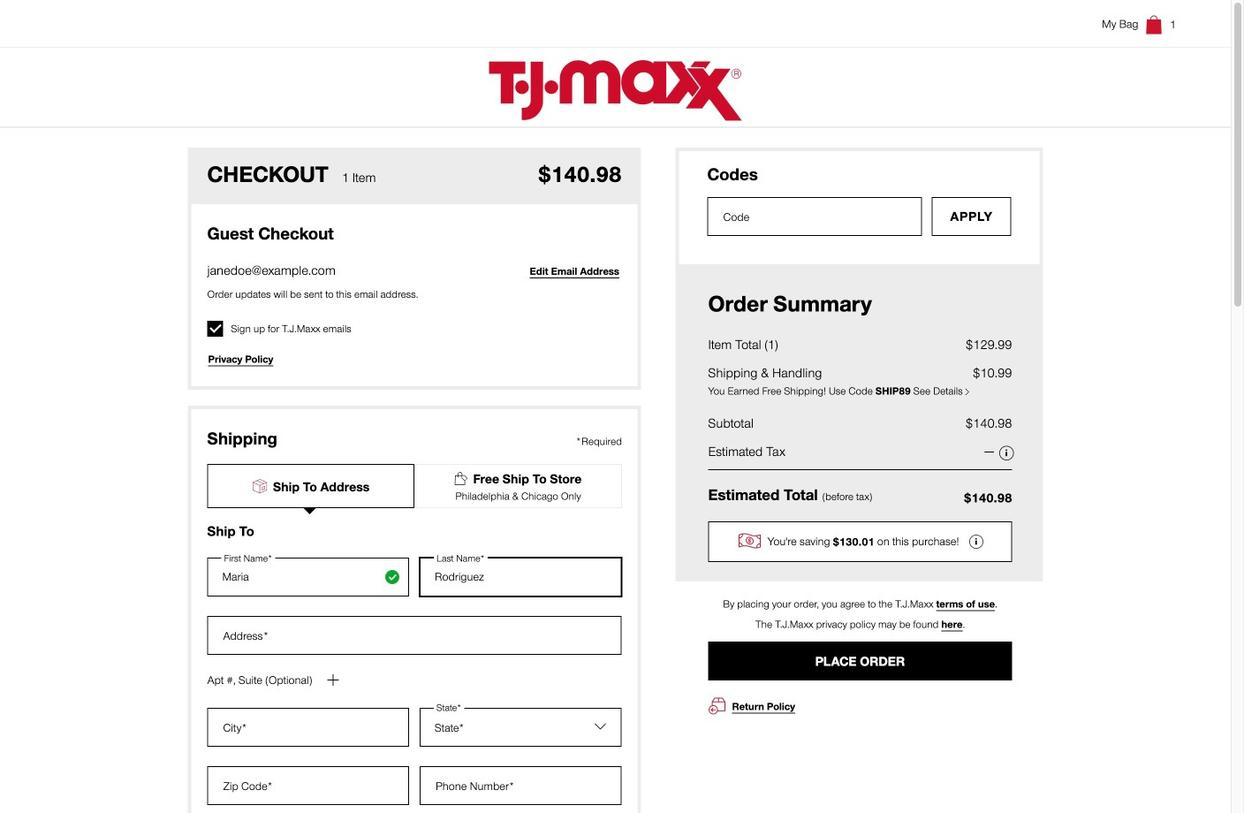 Task type: vqa. For each thing, say whether or not it's contained in the screenshot.
inactive icon
yes



Task type: locate. For each thing, give the bounding box(es) containing it.
valid image
[[385, 570, 400, 584]]

Apt #, Suite (Optional) text field
[[207, 689, 622, 728]]

None submit
[[932, 197, 1012, 236]]

minus image
[[985, 452, 995, 454]]

banner
[[0, 0, 1232, 128]]

2 vertical spatial group
[[207, 767, 622, 805]]

0 vertical spatial group
[[207, 553, 622, 597]]

1 vertical spatial group
[[207, 701, 622, 747]]

Zip Code text field
[[207, 767, 409, 805]]

Address text field
[[207, 616, 622, 655]]

Enter Code text field
[[708, 197, 923, 236]]

Last Name text field
[[420, 558, 622, 597]]

3 group from the top
[[207, 767, 622, 805]]

group
[[207, 553, 622, 597], [207, 701, 622, 747], [207, 767, 622, 805]]



Task type: describe. For each thing, give the bounding box(es) containing it.
City text field
[[207, 708, 409, 747]]

1 group from the top
[[207, 553, 622, 597]]

Phone Number telephone field
[[420, 767, 622, 805]]

active image
[[252, 479, 268, 495]]

t.j. maxx home image
[[489, 60, 742, 121]]

First Name text field
[[207, 558, 409, 597]]

2 group from the top
[[207, 701, 622, 747]]

inactive image
[[455, 472, 468, 485]]



